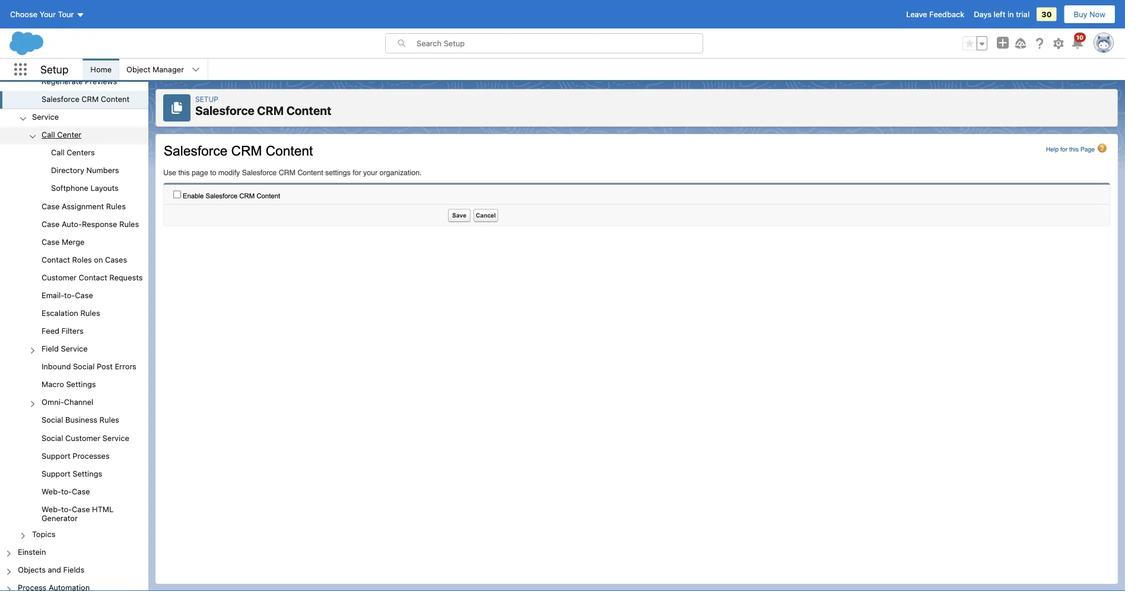 Task type: vqa. For each thing, say whether or not it's contained in the screenshot.
Calendar 'list item' on the left
no



Task type: describe. For each thing, give the bounding box(es) containing it.
numbers
[[86, 166, 119, 175]]

omni-
[[42, 398, 64, 407]]

setup link
[[195, 95, 218, 103]]

object manager
[[126, 65, 184, 74]]

rules right business
[[99, 416, 119, 425]]

customer contact requests
[[42, 273, 143, 282]]

softphone layouts
[[51, 184, 119, 193]]

feedback
[[929, 10, 964, 19]]

rules down layouts
[[106, 202, 126, 211]]

roles
[[72, 255, 92, 264]]

leave feedback
[[906, 10, 964, 19]]

escalation rules link
[[42, 309, 100, 319]]

response
[[82, 219, 117, 228]]

days left in trial
[[974, 10, 1030, 19]]

feed filters link
[[42, 327, 83, 337]]

content inside setup salesforce crm content
[[286, 104, 331, 117]]

setup salesforce crm content
[[195, 95, 331, 117]]

regenerate previews link
[[42, 77, 117, 87]]

home
[[90, 65, 112, 74]]

your
[[40, 10, 56, 19]]

escalation rules
[[42, 309, 100, 318]]

web-to-case link
[[42, 487, 90, 498]]

web- for web-to-case html generator
[[42, 505, 61, 514]]

omni-channel link
[[42, 398, 93, 409]]

0 vertical spatial social
[[73, 362, 95, 371]]

choose your tour
[[10, 10, 74, 19]]

settings for support settings
[[73, 469, 102, 478]]

objects and fields
[[18, 566, 84, 575]]

field service
[[42, 344, 88, 353]]

case assignment rules link
[[42, 202, 126, 212]]

case inside web-to-case link
[[72, 487, 90, 496]]

group containing call center
[[0, 127, 148, 526]]

macro settings
[[42, 380, 96, 389]]

customer contact requests link
[[42, 273, 143, 284]]

call centers link
[[51, 148, 95, 159]]

regenerate previews
[[42, 77, 117, 86]]

requests
[[109, 273, 143, 282]]

field service link
[[42, 344, 88, 355]]

post
[[97, 362, 113, 371]]

customer inside 'link'
[[65, 434, 100, 443]]

email-to-case
[[42, 291, 93, 300]]

setup for setup salesforce crm content
[[195, 95, 218, 103]]

salesforce inside setup salesforce crm content
[[195, 104, 255, 117]]

fields
[[63, 566, 84, 575]]

generator
[[42, 514, 78, 523]]

1 vertical spatial service
[[61, 344, 88, 353]]

escalation
[[42, 309, 78, 318]]

contact roles on cases link
[[42, 255, 127, 266]]

10 button
[[1071, 33, 1086, 50]]

case inside 'case auto-response rules' link
[[42, 219, 60, 228]]

social business rules link
[[42, 416, 119, 427]]

inbound social post errors
[[42, 362, 136, 371]]

support settings link
[[42, 469, 102, 480]]

feed filters
[[42, 327, 83, 335]]

rules up filters
[[80, 309, 100, 318]]

case auto-response rules
[[42, 219, 139, 228]]

to- for email-to-case
[[64, 291, 75, 300]]

leave feedback link
[[906, 10, 964, 19]]

call center tree item
[[0, 127, 148, 198]]

to- for web-to-case
[[61, 487, 72, 496]]

social business rules
[[42, 416, 119, 425]]

contact roles on cases
[[42, 255, 127, 264]]

choose
[[10, 10, 37, 19]]

feed
[[42, 327, 59, 335]]

service inside 'link'
[[102, 434, 129, 443]]

salesforce crm content
[[42, 95, 130, 103]]

support for support settings
[[42, 469, 70, 478]]

call for call centers
[[51, 148, 65, 157]]

email-to-case link
[[42, 291, 93, 302]]

setup for setup
[[40, 63, 68, 76]]

to- for web-to-case html generator
[[61, 505, 72, 514]]

einstein link
[[18, 548, 46, 559]]

customer inside "link"
[[42, 273, 77, 282]]

case merge
[[42, 237, 85, 246]]

buy now
[[1074, 10, 1106, 19]]

social customer service
[[42, 434, 129, 443]]

call center
[[42, 130, 81, 139]]

business
[[65, 416, 97, 425]]

inbound social post errors link
[[42, 362, 136, 373]]

and
[[48, 566, 61, 575]]

buy
[[1074, 10, 1087, 19]]

cases
[[105, 255, 127, 264]]

omni-channel
[[42, 398, 93, 407]]

support settings
[[42, 469, 102, 478]]



Task type: locate. For each thing, give the bounding box(es) containing it.
service
[[32, 112, 59, 121], [61, 344, 88, 353], [102, 434, 129, 443]]

service tree item
[[0, 109, 148, 526]]

object
[[126, 65, 150, 74]]

case down softphone
[[42, 202, 60, 211]]

0 horizontal spatial contact
[[42, 255, 70, 264]]

softphone layouts link
[[51, 184, 119, 194]]

0 vertical spatial support
[[42, 452, 70, 460]]

10
[[1076, 34, 1084, 41]]

2 vertical spatial service
[[102, 434, 129, 443]]

crm inside setup salesforce crm content
[[257, 104, 284, 117]]

group
[[0, 0, 148, 544], [0, 0, 148, 109], [963, 36, 987, 50], [0, 127, 148, 526], [0, 145, 148, 198]]

topics
[[32, 530, 55, 539]]

1 horizontal spatial content
[[286, 104, 331, 117]]

salesforce down regenerate
[[42, 95, 79, 103]]

crm inside 'tree item'
[[82, 95, 99, 103]]

web-to-case html generator link
[[42, 505, 148, 523]]

processes
[[73, 452, 110, 460]]

salesforce crm content tree item
[[0, 91, 148, 109]]

to-
[[64, 291, 75, 300], [61, 487, 72, 496], [61, 505, 72, 514]]

support up web-to-case
[[42, 469, 70, 478]]

call for call center
[[42, 130, 55, 139]]

service up call center
[[32, 112, 59, 121]]

group containing call centers
[[0, 145, 148, 198]]

1 horizontal spatial service
[[61, 344, 88, 353]]

1 vertical spatial contact
[[79, 273, 107, 282]]

1 vertical spatial setup
[[195, 95, 218, 103]]

social for business
[[42, 416, 63, 425]]

0 horizontal spatial service
[[32, 112, 59, 121]]

field
[[42, 344, 59, 353]]

case inside web-to-case html generator
[[72, 505, 90, 514]]

html
[[92, 505, 114, 514]]

salesforce crm content link
[[42, 95, 130, 105]]

1 vertical spatial to-
[[61, 487, 72, 496]]

1 vertical spatial social
[[42, 416, 63, 425]]

in
[[1008, 10, 1014, 19]]

social
[[73, 362, 95, 371], [42, 416, 63, 425], [42, 434, 63, 443]]

social down omni-
[[42, 416, 63, 425]]

call
[[42, 130, 55, 139], [51, 148, 65, 157]]

1 horizontal spatial crm
[[257, 104, 284, 117]]

0 vertical spatial customer
[[42, 273, 77, 282]]

1 horizontal spatial setup
[[195, 95, 218, 103]]

softphone
[[51, 184, 88, 193]]

crm
[[82, 95, 99, 103], [257, 104, 284, 117]]

case left merge
[[42, 237, 60, 246]]

0 vertical spatial web-
[[42, 487, 61, 496]]

contact
[[42, 255, 70, 264], [79, 273, 107, 282]]

rules
[[106, 202, 126, 211], [119, 219, 139, 228], [80, 309, 100, 318], [99, 416, 119, 425]]

home link
[[83, 59, 119, 80]]

1 vertical spatial customer
[[65, 434, 100, 443]]

0 vertical spatial service
[[32, 112, 59, 121]]

web- down support settings link
[[42, 487, 61, 496]]

merge
[[62, 237, 85, 246]]

rules right response
[[119, 219, 139, 228]]

filters
[[61, 327, 83, 335]]

layouts
[[91, 184, 119, 193]]

web-to-case
[[42, 487, 90, 496]]

0 horizontal spatial setup
[[40, 63, 68, 76]]

macro settings link
[[42, 380, 96, 391]]

1 vertical spatial web-
[[42, 505, 61, 514]]

service down filters
[[61, 344, 88, 353]]

0 horizontal spatial crm
[[82, 95, 99, 103]]

case left html
[[72, 505, 90, 514]]

Search Setup text field
[[417, 34, 703, 53]]

tour
[[58, 10, 74, 19]]

1 horizontal spatial contact
[[79, 273, 107, 282]]

centers
[[67, 148, 95, 157]]

support up support settings
[[42, 452, 70, 460]]

web-to-case html generator
[[42, 505, 114, 523]]

salesforce inside 'tree item'
[[42, 95, 79, 103]]

content inside 'tree item'
[[101, 95, 130, 103]]

2 vertical spatial to-
[[61, 505, 72, 514]]

social inside 'link'
[[42, 434, 63, 443]]

directory numbers link
[[51, 166, 119, 177]]

0 vertical spatial call
[[42, 130, 55, 139]]

support processes link
[[42, 452, 110, 462]]

2 support from the top
[[42, 469, 70, 478]]

case inside email-to-case link
[[75, 291, 93, 300]]

customer up 'email-'
[[42, 273, 77, 282]]

1 vertical spatial settings
[[73, 469, 102, 478]]

settings down processes
[[73, 469, 102, 478]]

support for support processes
[[42, 452, 70, 460]]

call down call center link
[[51, 148, 65, 157]]

2 vertical spatial social
[[42, 434, 63, 443]]

0 vertical spatial to-
[[64, 291, 75, 300]]

0 horizontal spatial salesforce
[[42, 95, 79, 103]]

case down support settings link
[[72, 487, 90, 496]]

manager
[[153, 65, 184, 74]]

assignment
[[62, 202, 104, 211]]

1 vertical spatial support
[[42, 469, 70, 478]]

service link
[[32, 112, 59, 123]]

macro
[[42, 380, 64, 389]]

trial
[[1016, 10, 1030, 19]]

objects and fields link
[[18, 566, 84, 576]]

leave
[[906, 10, 927, 19]]

customer down social business rules link
[[65, 434, 100, 443]]

web- for web-to-case
[[42, 487, 61, 496]]

errors
[[115, 362, 136, 371]]

call centers
[[51, 148, 95, 157]]

1 support from the top
[[42, 452, 70, 460]]

center
[[57, 130, 81, 139]]

to- up escalation rules
[[64, 291, 75, 300]]

content
[[101, 95, 130, 103], [286, 104, 331, 117]]

case down customer contact requests "link"
[[75, 291, 93, 300]]

case inside 'case merge' link
[[42, 237, 60, 246]]

2 horizontal spatial service
[[102, 434, 129, 443]]

settings for macro settings
[[66, 380, 96, 389]]

case left auto-
[[42, 219, 60, 228]]

contact inside "link"
[[79, 273, 107, 282]]

auto-
[[62, 219, 82, 228]]

days
[[974, 10, 992, 19]]

1 horizontal spatial salesforce
[[195, 104, 255, 117]]

contact down 'case merge' link
[[42, 255, 70, 264]]

regenerate
[[42, 77, 83, 86]]

objects
[[18, 566, 46, 575]]

2 web- from the top
[[42, 505, 61, 514]]

case assignment rules
[[42, 202, 126, 211]]

to- inside web-to-case html generator
[[61, 505, 72, 514]]

support
[[42, 452, 70, 460], [42, 469, 70, 478]]

channel
[[64, 398, 93, 407]]

buy now button
[[1064, 5, 1116, 24]]

directory numbers
[[51, 166, 119, 175]]

social customer service link
[[42, 434, 129, 444]]

contact down on
[[79, 273, 107, 282]]

social left post
[[73, 362, 95, 371]]

to- down support settings link
[[61, 487, 72, 496]]

1 web- from the top
[[42, 487, 61, 496]]

0 vertical spatial settings
[[66, 380, 96, 389]]

setup inside setup salesforce crm content
[[195, 95, 218, 103]]

1 vertical spatial call
[[51, 148, 65, 157]]

web-
[[42, 487, 61, 496], [42, 505, 61, 514]]

social for customer
[[42, 434, 63, 443]]

0 horizontal spatial content
[[101, 95, 130, 103]]

directory
[[51, 166, 84, 175]]

web- inside web-to-case html generator
[[42, 505, 61, 514]]

now
[[1090, 10, 1106, 19]]

topics link
[[32, 530, 55, 541]]

0 vertical spatial contact
[[42, 255, 70, 264]]

settings up the channel
[[66, 380, 96, 389]]

0 vertical spatial setup
[[40, 63, 68, 76]]

object manager link
[[119, 59, 191, 80]]

support processes
[[42, 452, 110, 460]]

on
[[94, 255, 103, 264]]

call center link
[[42, 130, 81, 141]]

left
[[994, 10, 1005, 19]]

case inside case assignment rules link
[[42, 202, 60, 211]]

to- down web-to-case link
[[61, 505, 72, 514]]

inbound
[[42, 362, 71, 371]]

salesforce down setup "link"
[[195, 104, 255, 117]]

einstein
[[18, 548, 46, 557]]

case
[[42, 202, 60, 211], [42, 219, 60, 228], [42, 237, 60, 246], [75, 291, 93, 300], [72, 487, 90, 496], [72, 505, 90, 514]]

call down service link
[[42, 130, 55, 139]]

case merge link
[[42, 237, 85, 248]]

web- down web-to-case link
[[42, 505, 61, 514]]

social up support processes
[[42, 434, 63, 443]]

30
[[1042, 10, 1052, 19]]

case auto-response rules link
[[42, 219, 139, 230]]

service up processes
[[102, 434, 129, 443]]



